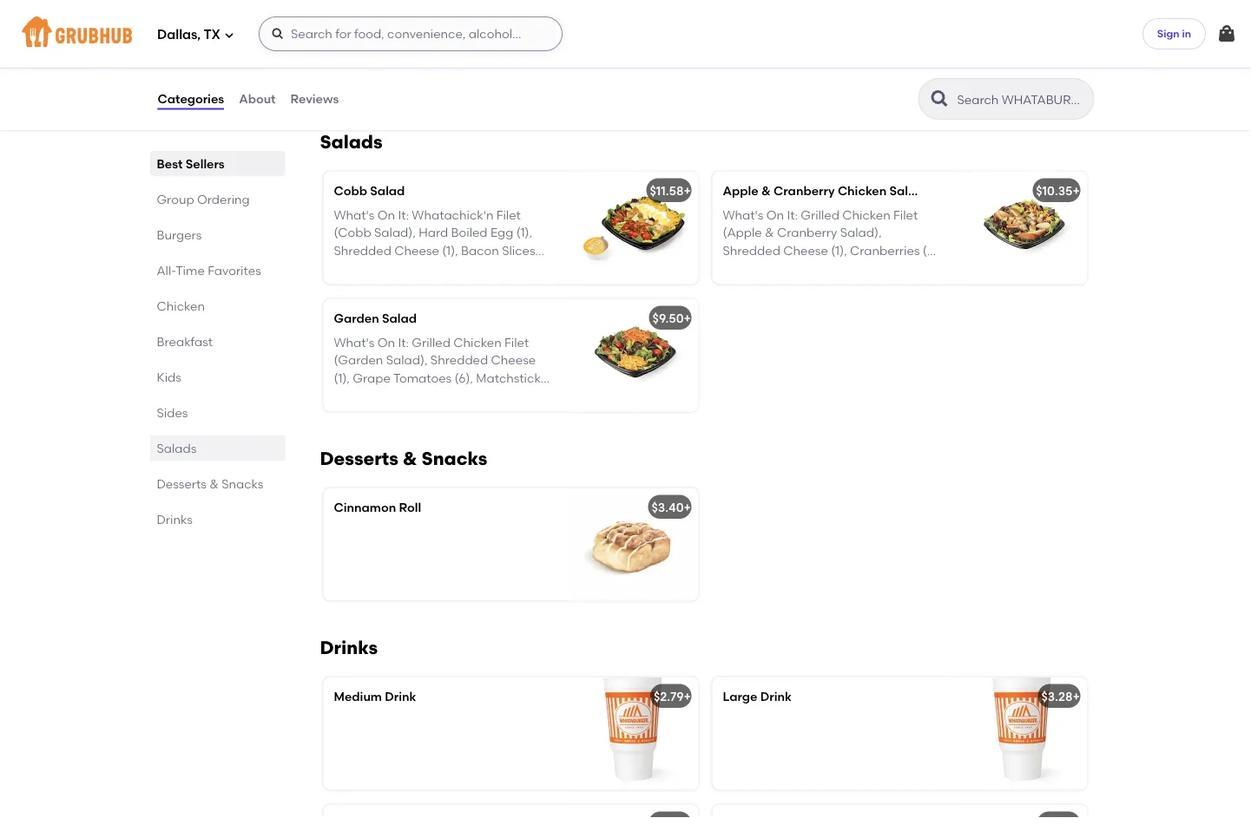 Task type: describe. For each thing, give the bounding box(es) containing it.
search icon image
[[929, 89, 950, 109]]

(1) inside what's on it: grilled chicken filet (garden salad), shredded cheese (1), grape tomatoes (6), matchstick carrots (1)
[[381, 389, 394, 403]]

$11.58
[[650, 184, 684, 198]]

bacon
[[461, 243, 499, 258]]

breakfast
[[157, 334, 213, 349]]

shredded inside what's on it: whatachick'n filet (cobb salad), hard boiled egg (1), shredded cheese (1), bacon slices (3), grape tomatoes (6), grated carrots, red roma blend
[[334, 243, 391, 258]]

garden
[[334, 311, 379, 326]]

(6), inside what's on it: grilled chicken filet (garden salad), shredded cheese (1), grape tomatoes (6), matchstick carrots (1)
[[455, 371, 473, 386]]

svg image
[[271, 27, 285, 41]]

slices,
[[761, 261, 797, 276]]

$3.40 +
[[652, 501, 691, 515]]

dallas,
[[157, 27, 201, 43]]

& up the (apple
[[761, 184, 771, 198]]

grape inside what's on it: whatachick'n filet (cobb salad), hard boiled egg (1), shredded cheese (1), bacon slices (3), grape tomatoes (6), grated carrots, red roma blend
[[355, 261, 393, 276]]

chicken up what's on it: grilled chicken filet (apple & cranberry salad), shredded cheese (1), cranberries (1), apple slices, matchstick carrots (1)
[[838, 184, 887, 198]]

red
[[384, 279, 407, 293]]

it: for hard
[[398, 208, 409, 223]]

desserts inside tab
[[157, 477, 207, 491]]

salad), inside what's on it: grilled chicken filet (garden salad), shredded cheese (1), grape tomatoes (6), matchstick carrots (1)
[[386, 353, 428, 368]]

large
[[723, 690, 757, 705]]

roll
[[399, 501, 421, 515]]

tx
[[204, 27, 220, 43]]

what's on it: grilled chicken filet (garden salad), shredded cheese (1), grape tomatoes (6), matchstick carrots (1)
[[334, 336, 541, 403]]

desserts & snacks inside tab
[[157, 477, 263, 491]]

slices
[[502, 243, 535, 258]]

group ordering tab
[[157, 190, 278, 208]]

drinks tab
[[157, 510, 278, 529]]

(1), up "slices"
[[516, 226, 532, 241]]

(1), inside what's on it: grilled chicken filet (garden salad), shredded cheese (1), grape tomatoes (6), matchstick carrots (1)
[[334, 371, 350, 386]]

best sellers tab
[[157, 155, 278, 173]]

best sellers
[[157, 156, 225, 171]]

large drink
[[723, 690, 792, 705]]

sides tab
[[157, 404, 278, 422]]

what's on it: whatachick'n filet (cobb salad), hard boiled egg (1), shredded cheese (1), bacon slices (3), grape tomatoes (6), grated carrots, red roma blend
[[334, 208, 535, 293]]

apple & cranberry chicken salad image
[[957, 172, 1087, 285]]

medium drink image
[[568, 678, 698, 791]]

main navigation navigation
[[0, 0, 1251, 68]]

snacks inside tab
[[222, 477, 263, 491]]

medium
[[334, 690, 382, 705]]

best
[[157, 156, 183, 171]]

cinnamon roll
[[334, 501, 421, 515]]

(1), left cranberries
[[831, 243, 847, 258]]

filet inside what's on it: whatachick'n filet (cobb salad), hard boiled egg (1), shredded cheese (1), bacon slices (3), grape tomatoes (6), grated carrots, red roma blend
[[496, 208, 521, 223]]

0 horizontal spatial svg image
[[224, 30, 234, 40]]

(6), inside what's on it: whatachick'n filet (cobb salad), hard boiled egg (1), shredded cheese (1), bacon slices (3), grape tomatoes (6), grated carrots, red roma blend
[[457, 261, 476, 276]]

sellers
[[186, 156, 225, 171]]

family fry box image
[[568, 0, 698, 96]]

drink for medium drink
[[385, 690, 416, 705]]

cobb salad image
[[568, 172, 698, 285]]

1 apple from the top
[[723, 184, 758, 198]]

chicken inside tab
[[157, 299, 205, 313]]

cheese inside what's on it: whatachick'n filet (cobb salad), hard boiled egg (1), shredded cheese (1), bacon slices (3), grape tomatoes (6), grated carrots, red roma blend
[[394, 243, 439, 258]]

carrots inside what's on it: grilled chicken filet (apple & cranberry salad), shredded cheese (1), cranberries (1), apple slices, matchstick carrots (1)
[[868, 261, 912, 276]]

& up the roll
[[403, 448, 417, 470]]

cheese inside what's on it: grilled chicken filet (apple & cranberry salad), shredded cheese (1), cranberries (1), apple slices, matchstick carrots (1)
[[783, 243, 828, 258]]

desserts & snacks tab
[[157, 475, 278, 493]]

cinnamon roll image
[[568, 489, 698, 602]]

0 vertical spatial cranberry
[[774, 184, 835, 198]]

carrots inside what's on it: grilled chicken filet (garden salad), shredded cheese (1), grape tomatoes (6), matchstick carrots (1)
[[334, 389, 378, 403]]

(apple
[[723, 226, 762, 241]]

on for salad),
[[377, 208, 395, 223]]

Search WHATABURGER search field
[[955, 91, 1088, 108]]

whatachick'n
[[412, 208, 493, 223]]

shredded inside what's on it: grilled chicken filet (apple & cranberry salad), shredded cheese (1), cranberries (1), apple slices, matchstick carrots (1)
[[723, 243, 780, 258]]

hard
[[419, 226, 448, 241]]

ordering
[[197, 192, 250, 207]]

$9.50 +
[[652, 311, 691, 326]]

(3),
[[334, 261, 352, 276]]

filet for what's on it: grilled chicken filet (apple & cranberry salad), shredded cheese (1), cranberries (1), apple slices, matchstick carrots (1)
[[893, 208, 918, 223]]

salad up cranberries
[[889, 184, 924, 198]]

group
[[157, 192, 194, 207]]

0 vertical spatial snacks
[[422, 448, 487, 470]]

what's on it: grilled chicken filet (apple & cranberry salad), shredded cheese (1), cranberries (1), apple slices, matchstick carrots (1)
[[723, 208, 939, 276]]

cranberries
[[850, 243, 920, 258]]

kids
[[157, 370, 181, 385]]

favorites
[[208, 263, 261, 278]]

garden salad
[[334, 311, 417, 326]]

+ for $9.50 +
[[684, 311, 691, 326]]

matchstick inside what's on it: grilled chicken filet (apple & cranberry salad), shredded cheese (1), cranberries (1), apple slices, matchstick carrots (1)
[[800, 261, 865, 276]]

medium shakes image
[[957, 806, 1087, 819]]

+ for $11.58 +
[[684, 184, 691, 198]]

chicken inside what's on it: grilled chicken filet (apple & cranberry salad), shredded cheese (1), cranberries (1), apple slices, matchstick carrots (1)
[[842, 208, 891, 223]]

salad), inside what's on it: grilled chicken filet (apple & cranberry salad), shredded cheese (1), cranberries (1), apple slices, matchstick carrots (1)
[[840, 226, 882, 241]]

$3.28
[[1041, 690, 1073, 705]]

it: for &
[[787, 208, 798, 223]]

medium drink
[[334, 690, 416, 705]]

1 horizontal spatial svg image
[[1216, 23, 1237, 44]]



Task type: vqa. For each thing, say whether or not it's contained in the screenshot.
leftmost laura
no



Task type: locate. For each thing, give the bounding box(es) containing it.
0 horizontal spatial salads
[[157, 441, 197, 456]]

& inside what's on it: grilled chicken filet (apple & cranberry salad), shredded cheese (1), cranberries (1), apple slices, matchstick carrots (1)
[[765, 226, 774, 241]]

what's up the (apple
[[723, 208, 763, 223]]

on up the slices,
[[766, 208, 784, 223]]

drink right large at right bottom
[[760, 690, 792, 705]]

apple inside what's on it: grilled chicken filet (apple & cranberry salad), shredded cheese (1), cranberries (1), apple slices, matchstick carrots (1)
[[723, 261, 758, 276]]

blend
[[448, 279, 482, 293]]

filet inside what's on it: grilled chicken filet (apple & cranberry salad), shredded cheese (1), cranberries (1), apple slices, matchstick carrots (1)
[[893, 208, 918, 223]]

grilled
[[801, 208, 839, 223], [412, 336, 450, 351]]

$3.28 +
[[1041, 690, 1080, 705]]

on down the cobb salad
[[377, 208, 395, 223]]

dallas, tx
[[157, 27, 220, 43]]

chicken up breakfast
[[157, 299, 205, 313]]

$11.58 +
[[650, 184, 691, 198]]

chicken tab
[[157, 297, 278, 315]]

salad), right the (garden
[[386, 353, 428, 368]]

what's inside what's on it: grilled chicken filet (garden salad), shredded cheese (1), grape tomatoes (6), matchstick carrots (1)
[[334, 336, 375, 351]]

kids tab
[[157, 368, 278, 386]]

0 horizontal spatial grilled
[[412, 336, 450, 351]]

all-time favorites
[[157, 263, 261, 278]]

(1), down the (garden
[[334, 371, 350, 386]]

what's for what's on it: grilled chicken filet (garden salad), shredded cheese (1), grape tomatoes (6), matchstick carrots (1)
[[334, 336, 375, 351]]

salad), inside what's on it: whatachick'n filet (cobb salad), hard boiled egg (1), shredded cheese (1), bacon slices (3), grape tomatoes (6), grated carrots, red roma blend
[[374, 226, 416, 241]]

it: for salad),
[[398, 336, 409, 351]]

salad
[[370, 184, 405, 198], [889, 184, 924, 198], [382, 311, 417, 326]]

tomatoes inside what's on it: whatachick'n filet (cobb salad), hard boiled egg (1), shredded cheese (1), bacon slices (3), grape tomatoes (6), grated carrots, red roma blend
[[396, 261, 454, 276]]

0 vertical spatial (1)
[[915, 261, 928, 276]]

on for (apple
[[766, 208, 784, 223]]

2 drink from the left
[[760, 690, 792, 705]]

on inside what's on it: grilled chicken filet (apple & cranberry salad), shredded cheese (1), cranberries (1), apple slices, matchstick carrots (1)
[[766, 208, 784, 223]]

1 vertical spatial grilled
[[412, 336, 450, 351]]

1 horizontal spatial snacks
[[422, 448, 487, 470]]

1 vertical spatial snacks
[[222, 477, 263, 491]]

0 horizontal spatial desserts
[[157, 477, 207, 491]]

0 horizontal spatial drinks
[[157, 512, 193, 527]]

matchstick inside what's on it: grilled chicken filet (garden salad), shredded cheese (1), grape tomatoes (6), matchstick carrots (1)
[[476, 371, 541, 386]]

$2.79
[[654, 690, 684, 705]]

1 vertical spatial desserts
[[157, 477, 207, 491]]

roma
[[410, 279, 445, 293]]

& right the (apple
[[765, 226, 774, 241]]

salad right "cobb"
[[370, 184, 405, 198]]

svg image right tx
[[224, 30, 234, 40]]

0 vertical spatial apple
[[723, 184, 758, 198]]

what's up (cobb
[[334, 208, 375, 223]]

cheese
[[394, 243, 439, 258], [783, 243, 828, 258], [491, 353, 536, 368]]

large drink image
[[957, 678, 1087, 791]]

apple up the (apple
[[723, 184, 758, 198]]

on down the garden salad
[[377, 336, 395, 351]]

0 horizontal spatial matchstick
[[476, 371, 541, 386]]

grilled for cranberry
[[801, 208, 839, 223]]

salad),
[[374, 226, 416, 241], [840, 226, 882, 241], [386, 353, 428, 368]]

on inside what's on it: whatachick'n filet (cobb salad), hard boiled egg (1), shredded cheese (1), bacon slices (3), grape tomatoes (6), grated carrots, red roma blend
[[377, 208, 395, 223]]

apple
[[723, 184, 758, 198], [723, 261, 758, 276]]

filet
[[496, 208, 521, 223], [893, 208, 918, 223], [504, 336, 529, 351]]

tomatoes up roma
[[396, 261, 454, 276]]

grilled for shredded
[[412, 336, 450, 351]]

1 vertical spatial matchstick
[[476, 371, 541, 386]]

breakfast tab
[[157, 333, 278, 351]]

0 vertical spatial drinks
[[157, 512, 193, 527]]

(1) inside what's on it: grilled chicken filet (apple & cranberry salad), shredded cheese (1), cranberries (1), apple slices, matchstick carrots (1)
[[915, 261, 928, 276]]

sign
[[1157, 27, 1179, 40]]

grilled down apple & cranberry chicken salad
[[801, 208, 839, 223]]

time
[[176, 263, 205, 278]]

grilled inside what's on it: grilled chicken filet (apple & cranberry salad), shredded cheese (1), cranberries (1), apple slices, matchstick carrots (1)
[[801, 208, 839, 223]]

+ for $3.40 +
[[684, 501, 691, 515]]

grilled down roma
[[412, 336, 450, 351]]

what's inside what's on it: whatachick'n filet (cobb salad), hard boiled egg (1), shredded cheese (1), bacon slices (3), grape tomatoes (6), grated carrots, red roma blend
[[334, 208, 375, 223]]

desserts & snacks up the roll
[[320, 448, 487, 470]]

chicken
[[838, 184, 887, 198], [842, 208, 891, 223], [157, 299, 205, 313], [453, 336, 502, 351]]

drink for large drink
[[760, 690, 792, 705]]

salad), up cranberries
[[840, 226, 882, 241]]

svg image right in
[[1216, 23, 1237, 44]]

0 horizontal spatial shredded
[[334, 243, 391, 258]]

reviews button
[[290, 68, 340, 130]]

shredded
[[334, 243, 391, 258], [723, 243, 780, 258], [430, 353, 488, 368]]

(cobb
[[334, 226, 371, 241]]

on
[[377, 208, 395, 223], [766, 208, 784, 223], [377, 336, 395, 351]]

drink
[[385, 690, 416, 705], [760, 690, 792, 705]]

chicken up cranberries
[[842, 208, 891, 223]]

in
[[1182, 27, 1191, 40]]

1 vertical spatial (6),
[[455, 371, 473, 386]]

1 vertical spatial salads
[[157, 441, 197, 456]]

salads
[[320, 131, 383, 153], [157, 441, 197, 456]]

reviews
[[290, 91, 339, 106]]

shredded inside what's on it: grilled chicken filet (garden salad), shredded cheese (1), grape tomatoes (6), matchstick carrots (1)
[[430, 353, 488, 368]]

cranberry inside what's on it: grilled chicken filet (apple & cranberry salad), shredded cheese (1), cranberries (1), apple slices, matchstick carrots (1)
[[777, 226, 837, 241]]

chicken inside what's on it: grilled chicken filet (garden salad), shredded cheese (1), grape tomatoes (6), matchstick carrots (1)
[[453, 336, 502, 351]]

& down salads tab
[[209, 477, 219, 491]]

& inside tab
[[209, 477, 219, 491]]

2 horizontal spatial cheese
[[783, 243, 828, 258]]

sign in
[[1157, 27, 1191, 40]]

salads down sides
[[157, 441, 197, 456]]

2 apple from the top
[[723, 261, 758, 276]]

drinks
[[157, 512, 193, 527], [320, 637, 378, 659]]

1 horizontal spatial salads
[[320, 131, 383, 153]]

it: inside what's on it: whatachick'n filet (cobb salad), hard boiled egg (1), shredded cheese (1), bacon slices (3), grape tomatoes (6), grated carrots, red roma blend
[[398, 208, 409, 223]]

+
[[684, 184, 691, 198], [1073, 184, 1080, 198], [684, 311, 691, 326], [684, 501, 691, 515], [684, 690, 691, 705], [1073, 690, 1080, 705]]

(1), down hard
[[442, 243, 458, 258]]

(1), right cranberries
[[923, 243, 939, 258]]

0 vertical spatial (6),
[[457, 261, 476, 276]]

what's for what's on it: grilled chicken filet (apple & cranberry salad), shredded cheese (1), cranberries (1), apple slices, matchstick carrots (1)
[[723, 208, 763, 223]]

cobb
[[334, 184, 367, 198]]

burgers
[[157, 227, 202, 242]]

apple & cranberry chicken salad
[[723, 184, 924, 198]]

grape inside what's on it: grilled chicken filet (garden salad), shredded cheese (1), grape tomatoes (6), matchstick carrots (1)
[[353, 371, 391, 386]]

what's
[[334, 208, 375, 223], [723, 208, 763, 223], [334, 336, 375, 351]]

it: down the garden salad
[[398, 336, 409, 351]]

carrots down the (garden
[[334, 389, 378, 403]]

carrots down cranberries
[[868, 261, 912, 276]]

egg
[[490, 226, 513, 241]]

tomatoes inside what's on it: grilled chicken filet (garden salad), shredded cheese (1), grape tomatoes (6), matchstick carrots (1)
[[393, 371, 452, 386]]

drinks up medium
[[320, 637, 378, 659]]

0 vertical spatial matchstick
[[800, 261, 865, 276]]

0 vertical spatial desserts
[[320, 448, 398, 470]]

sign in button
[[1142, 18, 1206, 49]]

1 drink from the left
[[385, 690, 416, 705]]

0 vertical spatial grilled
[[801, 208, 839, 223]]

carrots
[[868, 261, 912, 276], [334, 389, 378, 403]]

all-time favorites tab
[[157, 261, 278, 280]]

categories button
[[157, 68, 225, 130]]

1 horizontal spatial shredded
[[430, 353, 488, 368]]

cranberry up what's on it: grilled chicken filet (apple & cranberry salad), shredded cheese (1), cranberries (1), apple slices, matchstick carrots (1)
[[774, 184, 835, 198]]

(1),
[[516, 226, 532, 241], [442, 243, 458, 258], [831, 243, 847, 258], [923, 243, 939, 258], [334, 371, 350, 386]]

salad for $11.58 +
[[370, 184, 405, 198]]

0 vertical spatial grape
[[355, 261, 393, 276]]

filet inside what's on it: grilled chicken filet (garden salad), shredded cheese (1), grape tomatoes (6), matchstick carrots (1)
[[504, 336, 529, 351]]

about button
[[238, 68, 277, 130]]

shredded down blend
[[430, 353, 488, 368]]

salads up "cobb"
[[320, 131, 383, 153]]

1 horizontal spatial (1)
[[915, 261, 928, 276]]

1 horizontal spatial desserts & snacks
[[320, 448, 487, 470]]

1 horizontal spatial carrots
[[868, 261, 912, 276]]

sides
[[157, 405, 188, 420]]

burgers tab
[[157, 226, 278, 244]]

categories
[[158, 91, 224, 106]]

+ for $2.79 +
[[684, 690, 691, 705]]

carrots,
[[334, 279, 381, 293]]

matchstick
[[800, 261, 865, 276], [476, 371, 541, 386]]

0 horizontal spatial carrots
[[334, 389, 378, 403]]

cranberry up the slices,
[[777, 226, 837, 241]]

filet up egg
[[496, 208, 521, 223]]

filet down grated
[[504, 336, 529, 351]]

grilled inside what's on it: grilled chicken filet (garden salad), shredded cheese (1), grape tomatoes (6), matchstick carrots (1)
[[412, 336, 450, 351]]

grated
[[479, 261, 521, 276]]

0 horizontal spatial desserts & snacks
[[157, 477, 263, 491]]

it:
[[398, 208, 409, 223], [787, 208, 798, 223], [398, 336, 409, 351]]

0 vertical spatial carrots
[[868, 261, 912, 276]]

1 vertical spatial apple
[[723, 261, 758, 276]]

1 vertical spatial carrots
[[334, 389, 378, 403]]

it: inside what's on it: grilled chicken filet (apple & cranberry salad), shredded cheese (1), cranberries (1), apple slices, matchstick carrots (1)
[[787, 208, 798, 223]]

desserts & snacks down salads tab
[[157, 477, 263, 491]]

what's inside what's on it: grilled chicken filet (apple & cranberry salad), shredded cheese (1), cranberries (1), apple slices, matchstick carrots (1)
[[723, 208, 763, 223]]

$9.50
[[652, 311, 684, 326]]

it: inside what's on it: grilled chicken filet (garden salad), shredded cheese (1), grape tomatoes (6), matchstick carrots (1)
[[398, 336, 409, 351]]

tomatoes
[[396, 261, 454, 276], [393, 371, 452, 386]]

desserts & snacks
[[320, 448, 487, 470], [157, 477, 263, 491]]

1 vertical spatial cranberry
[[777, 226, 837, 241]]

apple down the (apple
[[723, 261, 758, 276]]

what's for what's on it: whatachick'n filet (cobb salad), hard boiled egg (1), shredded cheese (1), bacon slices (3), grape tomatoes (6), grated carrots, red roma blend
[[334, 208, 375, 223]]

salads inside salads tab
[[157, 441, 197, 456]]

desserts
[[320, 448, 398, 470], [157, 477, 207, 491]]

garden salad image
[[568, 300, 698, 412]]

1 horizontal spatial drink
[[760, 690, 792, 705]]

desserts down salads tab
[[157, 477, 207, 491]]

grape
[[355, 261, 393, 276], [353, 371, 391, 386]]

(1)
[[915, 261, 928, 276], [381, 389, 394, 403]]

1 vertical spatial drinks
[[320, 637, 378, 659]]

cinnamon
[[334, 501, 396, 515]]

svg image
[[1216, 23, 1237, 44], [224, 30, 234, 40]]

(garden
[[334, 353, 383, 368]]

0 horizontal spatial (1)
[[381, 389, 394, 403]]

$2.79 +
[[654, 690, 691, 705]]

0 vertical spatial desserts & snacks
[[320, 448, 487, 470]]

$10.35
[[1036, 184, 1073, 198]]

cheese inside what's on it: grilled chicken filet (garden salad), shredded cheese (1), grape tomatoes (6), matchstick carrots (1)
[[491, 353, 536, 368]]

shredded down the (apple
[[723, 243, 780, 258]]

(1) down cranberries
[[915, 261, 928, 276]]

(1) down the (garden
[[381, 389, 394, 403]]

what's up the (garden
[[334, 336, 375, 351]]

0 vertical spatial salads
[[320, 131, 383, 153]]

+ for $3.28 +
[[1073, 690, 1080, 705]]

drinks inside "drinks" tab
[[157, 512, 193, 527]]

chicken down blend
[[453, 336, 502, 351]]

+ for $10.35 +
[[1073, 184, 1080, 198]]

grape down the (garden
[[353, 371, 391, 386]]

1 horizontal spatial grilled
[[801, 208, 839, 223]]

salads tab
[[157, 439, 278, 458]]

drinks down desserts & snacks tab
[[157, 512, 193, 527]]

(6),
[[457, 261, 476, 276], [455, 371, 473, 386]]

filet for what's on it: grilled chicken filet (garden salad), shredded cheese (1), grape tomatoes (6), matchstick carrots (1)
[[504, 336, 529, 351]]

2 horizontal spatial shredded
[[723, 243, 780, 258]]

snacks
[[422, 448, 487, 470], [222, 477, 263, 491]]

it: down the cobb salad
[[398, 208, 409, 223]]

salad), left hard
[[374, 226, 416, 241]]

all-
[[157, 263, 176, 278]]

1 horizontal spatial drinks
[[320, 637, 378, 659]]

filet up cranberries
[[893, 208, 918, 223]]

salad down red on the top left
[[382, 311, 417, 326]]

it: down apple & cranberry chicken salad
[[787, 208, 798, 223]]

on for (garden
[[377, 336, 395, 351]]

group ordering
[[157, 192, 250, 207]]

about
[[239, 91, 276, 106]]

cranberry
[[774, 184, 835, 198], [777, 226, 837, 241]]

drink right medium
[[385, 690, 416, 705]]

cobb salad
[[334, 184, 405, 198]]

Search for food, convenience, alcohol... search field
[[259, 16, 563, 51]]

1 horizontal spatial cheese
[[491, 353, 536, 368]]

1 vertical spatial desserts & snacks
[[157, 477, 263, 491]]

1 horizontal spatial matchstick
[[800, 261, 865, 276]]

&
[[761, 184, 771, 198], [765, 226, 774, 241], [403, 448, 417, 470], [209, 477, 219, 491]]

tomatoes down the garden salad
[[393, 371, 452, 386]]

0 horizontal spatial drink
[[385, 690, 416, 705]]

shredded down (cobb
[[334, 243, 391, 258]]

desserts up cinnamon
[[320, 448, 398, 470]]

1 horizontal spatial desserts
[[320, 448, 398, 470]]

1 vertical spatial (1)
[[381, 389, 394, 403]]

grape up carrots,
[[355, 261, 393, 276]]

0 horizontal spatial snacks
[[222, 477, 263, 491]]

boiled
[[451, 226, 488, 241]]

0 vertical spatial tomatoes
[[396, 261, 454, 276]]

family-size drink image
[[568, 806, 698, 819]]

0 horizontal spatial cheese
[[394, 243, 439, 258]]

1 vertical spatial grape
[[353, 371, 391, 386]]

1 vertical spatial tomatoes
[[393, 371, 452, 386]]

salad for $9.50 +
[[382, 311, 417, 326]]

$3.40
[[652, 501, 684, 515]]

on inside what's on it: grilled chicken filet (garden salad), shredded cheese (1), grape tomatoes (6), matchstick carrots (1)
[[377, 336, 395, 351]]

$10.35 +
[[1036, 184, 1080, 198]]



